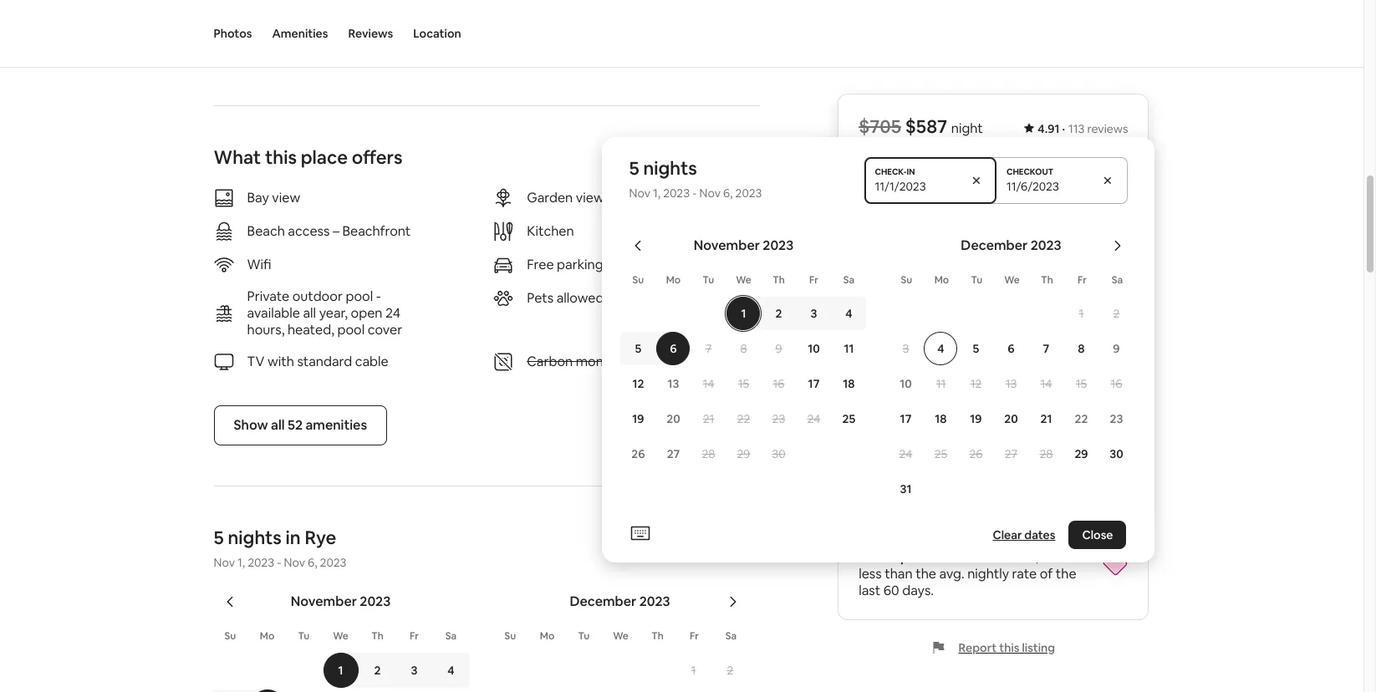 Task type: vqa. For each thing, say whether or not it's contained in the screenshot.
All messages
no



Task type: describe. For each thing, give the bounding box(es) containing it.
wifi
[[247, 256, 272, 273]]

2 horizontal spatial nights
[[912, 352, 950, 370]]

1 horizontal spatial $587
[[906, 115, 948, 138]]

11/6/2023
[[1004, 179, 1057, 194]]

- inside 5 nights in rye nov 1, 2023 - nov 6, 2023
[[277, 555, 281, 570]]

last
[[859, 582, 881, 600]]

allowed
[[557, 289, 604, 307]]

view for garden view
[[576, 189, 604, 206]]

1 queen from the left
[[242, 28, 276, 43]]

24 inside private outdoor pool - available all year, open 24 hours, heated, pool cover
[[386, 304, 401, 322]]

report
[[959, 641, 997, 656]]

3 for the middle 3 button
[[811, 306, 818, 321]]

0 vertical spatial 11
[[844, 341, 854, 356]]

Add date text field
[[1007, 179, 1089, 194]]

4.91 · 113 reviews
[[1038, 121, 1129, 136]]

monoxide
[[576, 353, 638, 370]]

days.
[[903, 582, 934, 600]]

0 vertical spatial pool
[[346, 288, 373, 305]]

MM/DD/YYYY text field
[[875, 179, 957, 194]]

reviews
[[1088, 121, 1129, 136]]

18 for 18 button to the right
[[935, 412, 947, 427]]

2 horizontal spatial 3 button
[[889, 332, 924, 366]]

lower
[[859, 549, 898, 566]]

total
[[859, 470, 891, 488]]

show all 52 amenities button
[[214, 405, 387, 446]]

service
[[904, 412, 948, 430]]

price.
[[901, 549, 936, 566]]

$705 $587 night
[[859, 115, 983, 138]]

of
[[1040, 565, 1053, 583]]

taxes
[[939, 470, 973, 488]]

1 28 from the left
[[702, 447, 716, 462]]

amenities
[[272, 26, 328, 41]]

avg.
[[940, 565, 965, 583]]

1 horizontal spatial 3 button
[[797, 297, 832, 330]]

photos
[[214, 26, 252, 41]]

2 7 from the left
[[1044, 341, 1050, 356]]

$459
[[1098, 412, 1129, 430]]

what
[[214, 145, 261, 169]]

2 20 button from the left
[[994, 402, 1029, 436]]

19 for 1st "19" button from right
[[971, 412, 982, 427]]

- inside private outdoor pool - available all year, open 24 hours, heated, pool cover
[[376, 288, 381, 305]]

1 6 button from the left
[[656, 332, 691, 366]]

hours,
[[247, 321, 285, 339]]

4.91
[[1038, 121, 1060, 136]]

1 27 from the left
[[667, 447, 680, 462]]

1 9 button from the left
[[762, 332, 797, 366]]

garden view
[[527, 189, 604, 206]]

garden
[[527, 189, 573, 206]]

2 19 button from the left
[[959, 402, 994, 436]]

than
[[885, 565, 913, 583]]

2 30 button from the left
[[1099, 437, 1135, 471]]

you won't be charged yet
[[926, 318, 1062, 333]]

report this listing button
[[932, 641, 1056, 656]]

1 23 button from the left
[[762, 402, 797, 436]]

be
[[981, 318, 995, 333]]

1 vertical spatial 4
[[938, 341, 945, 356]]

24 for bottommost 24 button
[[900, 447, 913, 462]]

private outdoor pool - available all year, open 24 hours, heated, pool cover
[[247, 288, 402, 339]]

photos button
[[214, 0, 252, 67]]

$587 x 5 nights button
[[859, 352, 950, 370]]

2 28 button from the left
[[1029, 437, 1064, 471]]

0 horizontal spatial 24 button
[[797, 402, 832, 436]]

20 for 1st 20 button from the right
[[1005, 412, 1019, 427]]

december for bottom 3 button
[[570, 593, 637, 610]]

1 vertical spatial 4 button
[[924, 332, 959, 366]]

2 21 button from the left
[[1029, 402, 1064, 436]]

this for report
[[1000, 641, 1020, 656]]

1 vertical spatial 24 button
[[889, 437, 924, 471]]

1 21 from the left
[[703, 412, 715, 427]]

offers
[[352, 145, 403, 169]]

2 15 button from the left
[[1064, 367, 1099, 401]]

in
[[286, 526, 301, 549]]

2 28 from the left
[[1040, 447, 1053, 462]]

charged
[[997, 318, 1042, 333]]

kitchen
[[527, 222, 574, 240]]

1 26 button from the left
[[621, 437, 656, 471]]

1 horizontal spatial 25
[[935, 447, 948, 462]]

1 vertical spatial 25 button
[[924, 437, 959, 471]]

listing
[[1022, 641, 1056, 656]]

30 for 1st 30 button from left
[[772, 447, 786, 462]]

reserve button
[[859, 264, 1129, 304]]

all inside private outdoor pool - available all year, open 24 hours, heated, pool cover
[[303, 304, 316, 322]]

yet
[[1045, 318, 1062, 333]]

beachfront
[[342, 222, 411, 240]]

4 button for the top calendar application
[[832, 297, 867, 330]]

14 for first 14 button from the right
[[1041, 376, 1053, 391]]

open
[[351, 304, 383, 322]]

$705
[[859, 115, 902, 138]]

bay
[[247, 189, 269, 206]]

52
[[288, 416, 303, 434]]

–
[[333, 222, 339, 240]]

6, inside 5 nights nov 1, 2023 - nov 6, 2023
[[724, 186, 733, 201]]

tv with standard cable
[[247, 353, 389, 370]]

1 8 button from the left
[[726, 332, 762, 366]]

location
[[413, 26, 461, 41]]

reserve
[[969, 275, 1019, 293]]

heated,
[[288, 321, 334, 339]]

5 nights in rye nov 1, 2023 - nov 6, 2023
[[214, 526, 347, 570]]

0 horizontal spatial 10 button
[[797, 332, 832, 366]]

1 12 from the left
[[633, 376, 644, 391]]

your
[[943, 549, 971, 566]]

close
[[1083, 528, 1114, 543]]

year,
[[319, 304, 348, 322]]

31 button
[[889, 473, 924, 506]]

2 16 button from the left
[[1099, 367, 1135, 401]]

1 26 from the left
[[632, 447, 645, 462]]

2 29 button from the left
[[1064, 437, 1099, 471]]

november for the middle 3 button
[[694, 237, 760, 254]]

premises
[[625, 256, 681, 273]]

0 vertical spatial 4
[[846, 306, 853, 321]]

0 horizontal spatial 18 button
[[832, 367, 867, 401]]

1 horizontal spatial 11 button
[[924, 367, 959, 401]]

1 vertical spatial calendar application
[[194, 575, 1322, 693]]

17 for 17 button to the right
[[900, 412, 912, 427]]

2 vertical spatial 3 button
[[396, 653, 433, 688]]

available
[[247, 304, 300, 322]]

1 5 button from the left
[[621, 332, 656, 366]]

0 vertical spatial fee
[[916, 382, 936, 400]]

close button
[[1069, 521, 1127, 550]]

clear dates button
[[986, 521, 1063, 550]]

2 16 from the left
[[1111, 376, 1123, 391]]

free
[[527, 256, 554, 273]]

show
[[234, 416, 268, 434]]

won't
[[948, 318, 978, 333]]

you
[[926, 318, 946, 333]]

5 inside 5 nights nov 1, 2023 - nov 6, 2023
[[629, 156, 640, 180]]

cable
[[355, 353, 389, 370]]

1 horizontal spatial 11
[[937, 376, 946, 391]]

are
[[1011, 549, 1031, 566]]

18 for the leftmost 18 button
[[843, 376, 855, 391]]

17 for the left 17 button
[[808, 376, 820, 391]]

reviews button
[[348, 0, 393, 67]]

$587 x 5 nights
[[859, 352, 950, 370]]

3 for bottom 3 button
[[411, 663, 418, 678]]

1 bed from the left
[[279, 28, 300, 43]]

0 horizontal spatial 11 button
[[832, 332, 867, 366]]

2 bed from the left
[[465, 28, 487, 43]]

0 horizontal spatial $587
[[859, 352, 889, 370]]

1 6 from the left
[[670, 341, 677, 356]]

1 15 from the left
[[738, 376, 750, 391]]

0 horizontal spatial 17 button
[[797, 367, 832, 401]]

1 vertical spatial 10 button
[[889, 367, 924, 401]]

carbon monoxide alarm
[[527, 353, 675, 370]]

november 2023 for the middle 3 button
[[694, 237, 794, 254]]

cleaning
[[859, 382, 913, 400]]

$318
[[1100, 382, 1129, 400]]

place
[[301, 145, 348, 169]]

standard
[[297, 353, 352, 370]]

night
[[952, 120, 983, 137]]

29 for second the 29 button from right
[[737, 447, 751, 462]]

1 30 button from the left
[[762, 437, 797, 471]]

1 horizontal spatial december 2023
[[961, 237, 1062, 254]]

2 27 button from the left
[[994, 437, 1029, 471]]

2 26 button from the left
[[959, 437, 994, 471]]

1 horizontal spatial 18 button
[[924, 402, 959, 436]]

nightly
[[968, 565, 1010, 583]]

access
[[288, 222, 330, 240]]

2 queen from the left
[[429, 28, 463, 43]]

5 nights nov 1, 2023 - nov 6, 2023
[[629, 156, 762, 201]]

2 the from the left
[[1056, 565, 1077, 583]]

22 for 2nd 22 button from the right
[[737, 412, 751, 427]]

parking
[[557, 256, 604, 273]]

airbnb service fee
[[859, 412, 971, 430]]

2 23 from the left
[[1110, 412, 1124, 427]]

amenities button
[[272, 0, 328, 67]]

2 22 button from the left
[[1064, 402, 1099, 436]]

1 vertical spatial december 2023
[[570, 593, 670, 610]]

cleaning fee
[[859, 382, 936, 400]]



Task type: locate. For each thing, give the bounding box(es) containing it.
1 horizontal spatial 23 button
[[1099, 402, 1135, 436]]

11 button left x
[[832, 332, 867, 366]]

0 horizontal spatial 21 button
[[691, 402, 726, 436]]

2 26 from the left
[[970, 447, 983, 462]]

1,
[[653, 186, 661, 201], [238, 555, 245, 570]]

0 horizontal spatial 4 button
[[433, 653, 470, 688]]

1 19 from the left
[[633, 412, 645, 427]]

24 button left "airbnb"
[[797, 402, 832, 436]]

22 for 2nd 22 button from the left
[[1075, 412, 1089, 427]]

1 vertical spatial fee
[[951, 412, 971, 430]]

1 horizontal spatial 7 button
[[1029, 332, 1064, 366]]

2 1 queen bed from the left
[[421, 28, 487, 43]]

2 15 from the left
[[1076, 376, 1088, 391]]

- inside 5 nights nov 1, 2023 - nov 6, 2023
[[693, 186, 697, 201]]

1 horizontal spatial 12
[[971, 376, 982, 391]]

30 for 1st 30 button from the right
[[1110, 447, 1124, 462]]

7
[[706, 341, 712, 356], [1044, 341, 1050, 356]]

7 right alarm
[[706, 341, 712, 356]]

0 horizontal spatial 6,
[[308, 555, 317, 570]]

1 21 button from the left
[[691, 402, 726, 436]]

2 22 from the left
[[1075, 412, 1089, 427]]

2 8 button from the left
[[1064, 332, 1099, 366]]

6 button right monoxide
[[656, 332, 691, 366]]

0 vertical spatial 17 button
[[797, 367, 832, 401]]

beach access – beachfront
[[247, 222, 411, 240]]

view right garden
[[576, 189, 604, 206]]

5 inside 5 nights in rye nov 1, 2023 - nov 6, 2023
[[214, 526, 224, 549]]

1 vertical spatial 18 button
[[924, 402, 959, 436]]

0 vertical spatial 3 button
[[797, 297, 832, 330]]

3 button
[[797, 297, 832, 330], [889, 332, 924, 366], [396, 653, 433, 688]]

20 button
[[656, 402, 691, 436], [994, 402, 1029, 436]]

0 horizontal spatial 21
[[703, 412, 715, 427]]

x
[[892, 352, 899, 370]]

0 horizontal spatial 29 button
[[726, 437, 762, 471]]

nights for 1,
[[644, 156, 697, 180]]

1 horizontal spatial 5 button
[[959, 332, 994, 366]]

0 horizontal spatial -
[[277, 555, 281, 570]]

2 29 from the left
[[1075, 447, 1089, 462]]

1 vertical spatial november
[[291, 593, 357, 610]]

0 horizontal spatial 7 button
[[691, 332, 726, 366]]

0 horizontal spatial 7
[[706, 341, 712, 356]]

·
[[1063, 121, 1066, 136]]

6 down charged
[[1008, 341, 1015, 356]]

view
[[272, 189, 300, 206], [576, 189, 604, 206]]

fee up service
[[916, 382, 936, 400]]

11 button
[[832, 332, 867, 366], [924, 367, 959, 401]]

0 vertical spatial -
[[693, 186, 697, 201]]

clear
[[993, 528, 1022, 543]]

0 vertical spatial december
[[961, 237, 1028, 254]]

$587
[[906, 115, 948, 138], [859, 352, 889, 370]]

4 button
[[832, 297, 867, 330], [924, 332, 959, 366], [433, 653, 470, 688]]

1 vertical spatial 11
[[937, 376, 946, 391]]

1 22 from the left
[[737, 412, 751, 427]]

0 vertical spatial dates
[[1025, 528, 1056, 543]]

19 button down alarm
[[621, 402, 656, 436]]

21
[[703, 412, 715, 427], [1041, 412, 1053, 427]]

19 right service
[[971, 412, 982, 427]]

1 horizontal spatial 17 button
[[889, 402, 924, 436]]

1 vertical spatial 3 button
[[889, 332, 924, 366]]

1 horizontal spatial 12 button
[[959, 367, 994, 401]]

november 2023 for bottom 3 button
[[291, 593, 391, 610]]

19
[[633, 412, 645, 427], [971, 412, 982, 427]]

free parking on premises
[[527, 256, 681, 273]]

pool
[[346, 288, 373, 305], [337, 321, 365, 339]]

24 up before
[[900, 447, 913, 462]]

pets
[[527, 289, 554, 307]]

view right bay
[[272, 189, 300, 206]]

1 horizontal spatial 15
[[1076, 376, 1088, 391]]

24 button down airbnb service fee
[[889, 437, 924, 471]]

2 6 from the left
[[1008, 341, 1015, 356]]

1 horizontal spatial 1,
[[653, 186, 661, 201]]

2 19 from the left
[[971, 412, 982, 427]]

rate
[[1013, 565, 1037, 583]]

1 vertical spatial this
[[1000, 641, 1020, 656]]

1 29 button from the left
[[726, 437, 762, 471]]

1 vertical spatial 25
[[935, 447, 948, 462]]

beach
[[247, 222, 285, 240]]

tv
[[247, 353, 265, 370]]

18 down cleaning fee button at bottom
[[935, 412, 947, 427]]

12 down "be" at the top right of page
[[971, 376, 982, 391]]

2 13 from the left
[[1006, 376, 1017, 391]]

1 14 from the left
[[703, 376, 715, 391]]

1 vertical spatial 11 button
[[924, 367, 959, 401]]

18
[[843, 376, 855, 391], [935, 412, 947, 427]]

0 vertical spatial 4 button
[[832, 297, 867, 330]]

2 horizontal spatial 4 button
[[924, 332, 959, 366]]

27 button
[[656, 437, 691, 471], [994, 437, 1029, 471]]

17 button left cleaning on the bottom right of page
[[797, 367, 832, 401]]

17 left cleaning on the bottom right of page
[[808, 376, 820, 391]]

pool left cover
[[337, 321, 365, 339]]

pool right outdoor
[[346, 288, 373, 305]]

0 horizontal spatial 3
[[411, 663, 418, 678]]

0 horizontal spatial fee
[[916, 382, 936, 400]]

0 horizontal spatial 14
[[703, 376, 715, 391]]

cleaning fee button
[[859, 382, 936, 400]]

1 view from the left
[[272, 189, 300, 206]]

november 2023 down rye
[[291, 593, 391, 610]]

19 down alarm
[[633, 412, 645, 427]]

november 2023 down 5 nights nov 1, 2023 - nov 6, 2023
[[694, 237, 794, 254]]

13 for second 13 button from right
[[668, 376, 680, 391]]

2 23 button from the left
[[1099, 402, 1135, 436]]

all left 52
[[271, 416, 285, 434]]

1 horizontal spatial 27 button
[[994, 437, 1029, 471]]

28 button
[[691, 437, 726, 471], [1029, 437, 1064, 471]]

bed
[[279, 28, 300, 43], [465, 28, 487, 43]]

view for bay view
[[272, 189, 300, 206]]

1 horizontal spatial fee
[[951, 412, 971, 430]]

25 up 'taxes'
[[935, 447, 948, 462]]

11 up service
[[937, 376, 946, 391]]

dates up the $592
[[1025, 528, 1056, 543]]

6 right monoxide
[[670, 341, 677, 356]]

6,
[[724, 186, 733, 201], [308, 555, 317, 570]]

9 for first the 9 button from right
[[1114, 341, 1120, 356]]

7 button right alarm
[[691, 332, 726, 366]]

14 button down the yet
[[1029, 367, 1064, 401]]

10 for the 10 button to the bottom
[[900, 376, 912, 391]]

1 horizontal spatial 25 button
[[924, 437, 959, 471]]

bed right location button
[[465, 28, 487, 43]]

this left "listing"
[[1000, 641, 1020, 656]]

0 horizontal spatial 8 button
[[726, 332, 762, 366]]

14
[[703, 376, 715, 391], [1041, 376, 1053, 391]]

30
[[772, 447, 786, 462], [1110, 447, 1124, 462]]

11 left x
[[844, 341, 854, 356]]

1 vertical spatial 18
[[935, 412, 947, 427]]

8 for first 8 'button' from left
[[741, 341, 747, 356]]

7 down the yet
[[1044, 341, 1050, 356]]

2 view from the left
[[576, 189, 604, 206]]

0 horizontal spatial 19 button
[[621, 402, 656, 436]]

1 horizontal spatial 22 button
[[1064, 402, 1099, 436]]

0 horizontal spatial queen
[[242, 28, 276, 43]]

1 horizontal spatial view
[[576, 189, 604, 206]]

1, inside 5 nights in rye nov 1, 2023 - nov 6, 2023
[[238, 555, 245, 570]]

10 left x
[[808, 341, 820, 356]]

1 30 from the left
[[772, 447, 786, 462]]

26
[[632, 447, 645, 462], [970, 447, 983, 462]]

1 28 button from the left
[[691, 437, 726, 471]]

0 horizontal spatial 3 button
[[396, 653, 433, 688]]

14 button right alarm
[[691, 367, 726, 401]]

7 button left the $2,934
[[1029, 332, 1064, 366]]

0 vertical spatial 3
[[811, 306, 818, 321]]

1 horizontal spatial the
[[1056, 565, 1077, 583]]

3 for right 3 button
[[903, 341, 910, 356]]

this up bay view
[[265, 145, 297, 169]]

1 8 from the left
[[741, 341, 747, 356]]

0 horizontal spatial 6
[[670, 341, 677, 356]]

1 15 button from the left
[[726, 367, 762, 401]]

2 27 from the left
[[1005, 447, 1018, 462]]

0 vertical spatial nights
[[644, 156, 697, 180]]

rye
[[305, 526, 337, 549]]

0 horizontal spatial 26 button
[[621, 437, 656, 471]]

0 horizontal spatial 20 button
[[656, 402, 691, 436]]

2 7 button from the left
[[1029, 332, 1064, 366]]

1 22 button from the left
[[726, 402, 762, 436]]

25 button down service
[[924, 437, 959, 471]]

0 horizontal spatial 4
[[448, 663, 455, 678]]

lower price.
[[859, 549, 936, 566]]

show all 52 amenities
[[234, 416, 367, 434]]

0 vertical spatial 11 button
[[832, 332, 867, 366]]

2 12 button from the left
[[959, 367, 994, 401]]

november down rye
[[291, 593, 357, 610]]

1 horizontal spatial 29
[[1075, 447, 1089, 462]]

19 button right service
[[959, 402, 994, 436]]

this for what
[[265, 145, 297, 169]]

11 button up service
[[924, 367, 959, 401]]

1 7 from the left
[[706, 341, 712, 356]]

1 horizontal spatial 21 button
[[1029, 402, 1064, 436]]

11/1/2023
[[869, 179, 920, 194]]

19 for 2nd "19" button from the right
[[633, 412, 645, 427]]

1 horizontal spatial this
[[1000, 641, 1020, 656]]

31
[[900, 482, 912, 497]]

1 29 from the left
[[737, 447, 751, 462]]

nights inside 5 nights nov 1, 2023 - nov 6, 2023
[[644, 156, 697, 180]]

6, inside 5 nights in rye nov 1, 2023 - nov 6, 2023
[[308, 555, 317, 570]]

amenities
[[306, 416, 367, 434]]

0 horizontal spatial 5 button
[[621, 332, 656, 366]]

1 23 from the left
[[772, 412, 786, 427]]

60
[[884, 582, 900, 600]]

dates inside button
[[1025, 528, 1056, 543]]

0 horizontal spatial 25 button
[[832, 402, 867, 436]]

0 horizontal spatial 17
[[808, 376, 820, 391]]

0 horizontal spatial 13
[[668, 376, 680, 391]]

2 vertical spatial 24
[[900, 447, 913, 462]]

dates for your
[[974, 549, 1008, 566]]

private
[[247, 288, 290, 305]]

25 button down cleaning on the bottom right of page
[[832, 402, 867, 436]]

november for bottom 3 button
[[291, 593, 357, 610]]

1 horizontal spatial 6 button
[[994, 332, 1029, 366]]

10 down "$587 x 5 nights" at the right bottom of the page
[[900, 376, 912, 391]]

2 30 from the left
[[1110, 447, 1124, 462]]

nights
[[644, 156, 697, 180], [912, 352, 950, 370], [228, 526, 282, 549]]

14 for 2nd 14 button from the right
[[703, 376, 715, 391]]

8
[[741, 341, 747, 356], [1078, 341, 1085, 356]]

1 horizontal spatial 14 button
[[1029, 367, 1064, 401]]

8 button
[[726, 332, 762, 366], [1064, 332, 1099, 366]]

1 horizontal spatial 27
[[1005, 447, 1018, 462]]

1 horizontal spatial 8
[[1078, 341, 1085, 356]]

113
[[1069, 121, 1085, 136]]

1 27 button from the left
[[656, 437, 691, 471]]

0 vertical spatial this
[[265, 145, 297, 169]]

dates inside the your dates are $592 less than the avg. nightly rate of the last 60 days.
[[974, 549, 1008, 566]]

1 13 from the left
[[668, 376, 680, 391]]

18 left cleaning on the bottom right of page
[[843, 376, 855, 391]]

dates down clear
[[974, 549, 1008, 566]]

2 9 button from the left
[[1099, 332, 1135, 366]]

2 20 from the left
[[1005, 412, 1019, 427]]

1 vertical spatial -
[[376, 288, 381, 305]]

18 button up "airbnb"
[[832, 367, 867, 401]]

with
[[268, 353, 294, 370]]

outdoor
[[292, 288, 343, 305]]

all
[[303, 304, 316, 322], [271, 416, 285, 434]]

1 1 queen bed from the left
[[235, 28, 300, 43]]

2 6 button from the left
[[994, 332, 1029, 366]]

$587 left night
[[906, 115, 948, 138]]

1 vertical spatial pool
[[337, 321, 365, 339]]

2 horizontal spatial 4
[[938, 341, 945, 356]]

1 horizontal spatial 15 button
[[1064, 367, 1099, 401]]

13 button
[[656, 367, 691, 401], [994, 367, 1029, 401]]

fee right service
[[951, 412, 971, 430]]

1 vertical spatial 17 button
[[889, 402, 924, 436]]

4 button for the bottom calendar application
[[433, 653, 470, 688]]

2 vertical spatial 3
[[411, 663, 418, 678]]

0 horizontal spatial 27
[[667, 447, 680, 462]]

13 button right monoxide
[[656, 367, 691, 401]]

0 vertical spatial all
[[303, 304, 316, 322]]

10 button
[[797, 332, 832, 366], [889, 367, 924, 401]]

2 14 from the left
[[1041, 376, 1053, 391]]

2 8 from the left
[[1078, 341, 1085, 356]]

10 for left the 10 button
[[808, 341, 820, 356]]

december
[[961, 237, 1028, 254], [570, 593, 637, 610]]

nights for rye
[[228, 526, 282, 549]]

20 for second 20 button from right
[[667, 412, 681, 427]]

25
[[843, 412, 856, 427], [935, 447, 948, 462]]

1 12 button from the left
[[621, 367, 656, 401]]

1 16 from the left
[[773, 376, 785, 391]]

2 14 button from the left
[[1029, 367, 1064, 401]]

0 horizontal spatial bed
[[279, 28, 300, 43]]

0 vertical spatial 25
[[843, 412, 856, 427]]

1 16 button from the left
[[762, 367, 797, 401]]

december for the middle 3 button
[[961, 237, 1028, 254]]

your dates are $592 less than the avg. nightly rate of the last 60 days.
[[859, 549, 1077, 600]]

nov
[[629, 186, 651, 201], [700, 186, 721, 201], [214, 555, 235, 570], [284, 555, 305, 570]]

0 horizontal spatial 23 button
[[762, 402, 797, 436]]

0 vertical spatial november 2023
[[694, 237, 794, 254]]

26 button
[[621, 437, 656, 471], [959, 437, 994, 471]]

17 button down cleaning fee button at bottom
[[889, 402, 924, 436]]

0 horizontal spatial 29
[[737, 447, 751, 462]]

1 horizontal spatial 18
[[935, 412, 947, 427]]

16 button
[[762, 367, 797, 401], [1099, 367, 1135, 401]]

fee
[[916, 382, 936, 400], [951, 412, 971, 430]]

24 for left 24 button
[[808, 412, 821, 427]]

0 horizontal spatial 30
[[772, 447, 786, 462]]

all left year,
[[303, 304, 316, 322]]

6 button left the yet
[[994, 332, 1029, 366]]

bed right photos
[[279, 28, 300, 43]]

22 button
[[726, 402, 762, 436], [1064, 402, 1099, 436]]

2 5 button from the left
[[959, 332, 994, 366]]

1 19 button from the left
[[621, 402, 656, 436]]

1 horizontal spatial 13 button
[[994, 367, 1029, 401]]

location button
[[413, 0, 461, 67]]

pets allowed
[[527, 289, 604, 307]]

12 button
[[621, 367, 656, 401], [959, 367, 994, 401]]

all inside "button"
[[271, 416, 285, 434]]

airbnb service fee button
[[859, 412, 971, 430]]

total before taxes
[[859, 470, 973, 488]]

25 left "airbnb"
[[843, 412, 856, 427]]

18 button down cleaning fee button at bottom
[[924, 402, 959, 436]]

1 14 button from the left
[[691, 367, 726, 401]]

1 13 button from the left
[[656, 367, 691, 401]]

0 horizontal spatial 28
[[702, 447, 716, 462]]

airbnb
[[859, 412, 901, 430]]

the right of
[[1056, 565, 1077, 583]]

november down 5 nights nov 1, 2023 - nov 6, 2023
[[694, 237, 760, 254]]

calendar application
[[603, 219, 1377, 521], [194, 575, 1322, 693]]

queen
[[242, 28, 276, 43], [429, 28, 463, 43]]

24 left "airbnb"
[[808, 412, 821, 427]]

12 down alarm
[[633, 376, 644, 391]]

1 queen bed
[[235, 28, 300, 43], [421, 28, 487, 43]]

$587 left x
[[859, 352, 889, 370]]

3
[[811, 306, 818, 321], [903, 341, 910, 356], [411, 663, 418, 678]]

17 button
[[797, 367, 832, 401], [889, 402, 924, 436]]

what this place offers
[[214, 145, 403, 169]]

1 7 button from the left
[[691, 332, 726, 366]]

0 horizontal spatial 8
[[741, 341, 747, 356]]

13 for second 13 button from left
[[1006, 376, 1017, 391]]

1 horizontal spatial 13
[[1006, 376, 1017, 391]]

13 button down charged
[[994, 367, 1029, 401]]

1 horizontal spatial 9
[[1114, 341, 1120, 356]]

alarm
[[640, 353, 675, 370]]

2 vertical spatial 4 button
[[433, 653, 470, 688]]

1, inside 5 nights nov 1, 2023 - nov 6, 2023
[[653, 186, 661, 201]]

1 horizontal spatial all
[[303, 304, 316, 322]]

13 down alarm
[[668, 376, 680, 391]]

9 button
[[762, 332, 797, 366], [1099, 332, 1135, 366]]

report this listing
[[959, 641, 1056, 656]]

2 12 from the left
[[971, 376, 982, 391]]

dates for clear
[[1025, 528, 1056, 543]]

1 20 button from the left
[[656, 402, 691, 436]]

sa
[[844, 274, 855, 287], [1112, 274, 1123, 287], [446, 630, 457, 643], [726, 630, 737, 643]]

9 for second the 9 button from the right
[[776, 341, 782, 356]]

17 down cleaning fee button at bottom
[[900, 412, 912, 427]]

1 20 from the left
[[667, 412, 681, 427]]

2 13 button from the left
[[994, 367, 1029, 401]]

nights inside 5 nights in rye nov 1, 2023 - nov 6, 2023
[[228, 526, 282, 549]]

8 for 2nd 8 'button' from left
[[1078, 341, 1085, 356]]

1 the from the left
[[916, 565, 937, 583]]

1
[[235, 28, 239, 43], [421, 28, 426, 43], [741, 306, 746, 321], [1079, 306, 1084, 321], [338, 663, 343, 678], [691, 663, 696, 678]]

2 21 from the left
[[1041, 412, 1053, 427]]

1 vertical spatial 24
[[808, 412, 821, 427]]

13 down charged
[[1006, 376, 1017, 391]]

24 right the open
[[386, 304, 401, 322]]

$592
[[1034, 549, 1064, 566]]

0 horizontal spatial november
[[291, 593, 357, 610]]

0 horizontal spatial 20
[[667, 412, 681, 427]]

2 9 from the left
[[1114, 341, 1120, 356]]

0 horizontal spatial 22
[[737, 412, 751, 427]]

the
[[916, 565, 937, 583], [1056, 565, 1077, 583]]

0 vertical spatial calendar application
[[603, 219, 1377, 521]]

0 vertical spatial 24 button
[[797, 402, 832, 436]]

reviews
[[348, 26, 393, 41]]

29 for 2nd the 29 button from the left
[[1075, 447, 1089, 462]]

the left avg.
[[916, 565, 937, 583]]

su
[[633, 274, 644, 287], [901, 274, 913, 287], [225, 630, 236, 643], [505, 630, 516, 643]]

19 button
[[621, 402, 656, 436], [959, 402, 994, 436]]

1 9 from the left
[[776, 341, 782, 356]]

before
[[893, 470, 936, 488]]



